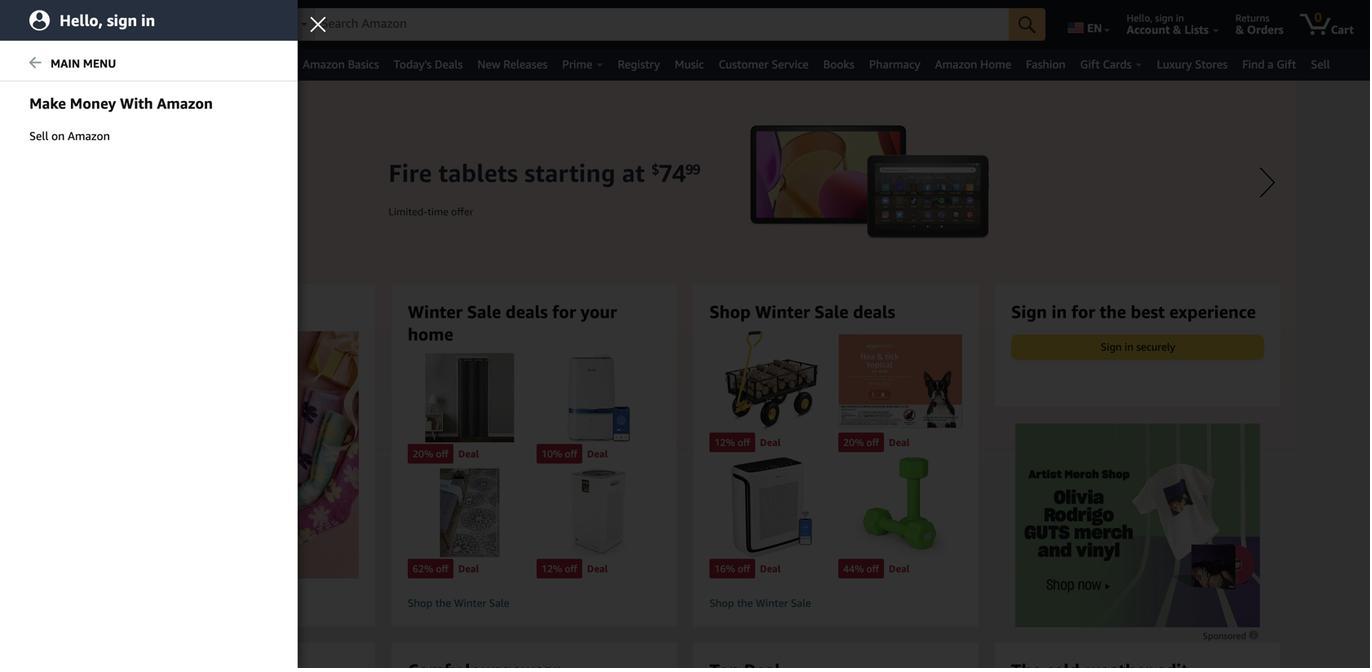 Task type: describe. For each thing, give the bounding box(es) containing it.
new releases
[[478, 58, 548, 71]]

deal for "vevor steel garden cart, heavy duty 900 lbs capacity, with removable mesh sides to convert into flatbed, utility metal wagon with 180° rotating handle and 10 in tires, perfect for farm, yard" image
[[760, 437, 781, 449]]

new
[[478, 58, 501, 71]]

off for kenmore pm3020 air purifiers with h13 true hepa filter, covers up to 1500 sq.foot, 24db silentclean 3-stage hepa filtration system, 5 speeds for home large room, kitchens & bedroom image
[[565, 564, 578, 575]]

deals
[[435, 58, 463, 71]]

sponsored ad element
[[1016, 424, 1260, 628]]

account
[[1127, 23, 1170, 36]]

sign inside hello, sign in link
[[107, 11, 137, 30]]

books link
[[816, 53, 862, 76]]

registry
[[618, 58, 660, 71]]

levoit 4l smart cool mist humidifier for home bedroom with essential oils, customize humidity for baby & plants, app & voice control, schedule, timer, last up to 40hrs, whisper quiet, handle design image
[[537, 354, 661, 443]]

off for joydeco door curtain closet door, closet curtain for open closet, closet curtains for bedroom closet door, door curtains for doorways privacy bedroom(40wx78l) image
[[436, 449, 449, 460]]

& for returns
[[1236, 23, 1244, 36]]

delivering to mahwah 07430 update location
[[125, 12, 253, 36]]

find
[[1243, 58, 1265, 71]]

sell for sell on amazon
[[29, 129, 48, 143]]

orders
[[1247, 23, 1284, 36]]

location
[[167, 23, 211, 36]]

home
[[981, 58, 1012, 71]]

sell link
[[1304, 53, 1338, 76]]

your
[[581, 302, 617, 322]]

music
[[675, 58, 704, 71]]

62%
[[413, 564, 433, 575]]

amazon for amazon basics
[[303, 58, 345, 71]]

amazon basics
[[303, 58, 379, 71]]

fashion
[[1026, 58, 1066, 71]]

fashion link
[[1019, 53, 1073, 76]]

mahwah
[[184, 12, 222, 24]]

0 horizontal spatial hello,
[[60, 11, 103, 30]]

money
[[70, 95, 116, 112]]

to
[[172, 12, 182, 24]]

basics
[[348, 58, 379, 71]]

a
[[1268, 58, 1274, 71]]

shop winter sale deals
[[710, 302, 896, 322]]

sign in securely
[[1101, 341, 1176, 353]]

cards
[[1103, 58, 1132, 71]]

62% off
[[413, 564, 449, 575]]

stores
[[1195, 58, 1228, 71]]

luxury
[[1157, 58, 1192, 71]]

2 horizontal spatial the
[[1100, 302, 1127, 322]]

hello, sign in inside navigation navigation
[[1127, 12, 1184, 24]]

best
[[1131, 302, 1165, 322]]

luxury stores
[[1157, 58, 1228, 71]]

off for the rugshop modern floral circles design for living room,bedroom,home office,kitchen non shedding runner rug 2' x 7' 2" gray image
[[436, 564, 449, 575]]

main
[[51, 57, 80, 70]]

medical
[[64, 58, 104, 71]]

luxury stores link
[[1150, 53, 1235, 76]]

20% off for joydeco door curtain closet door, closet curtain for open closet, closet curtains for bedroom closet door, door curtains for doorways privacy bedroom(40wx78l) image
[[413, 449, 449, 460]]

deal for the rugshop modern floral circles design for living room,bedroom,home office,kitchen non shedding runner rug 2' x 7' 2" gray image
[[458, 564, 479, 575]]

0 horizontal spatial hello, sign in
[[60, 11, 155, 30]]

sign in securely link
[[1012, 336, 1264, 359]]

hello, sign in link
[[0, 0, 298, 41]]

returns
[[1236, 12, 1270, 24]]

customer service link
[[712, 53, 816, 76]]

the for winter sale deals for your home
[[435, 598, 451, 610]]

joydeco door curtain closet door, closet curtain for open closet, closet curtains for bedroom closet door, door curtains for doorways privacy bedroom(40wx78l) image
[[408, 354, 532, 443]]

experience
[[1170, 302, 1256, 322]]

shop the winter sale link for shop winter sale deals
[[710, 597, 963, 611]]

update
[[125, 23, 164, 36]]

vevor steel garden cart, heavy duty 900 lbs capacity, with removable mesh sides to convert into flatbed, utility metal wagon with 180° rotating handle and 10 in tires, perfect for farm, yard image
[[710, 331, 834, 432]]

amazon home link
[[928, 53, 1019, 76]]

off for levoit air purifiers for home large room up to 1900 ft² in 1 hr with washable filters, air quality monitor, smart wifi, hepa filter captures allergies, pet hair, smoke, pollen in bedroom, vital 200s image
[[738, 564, 750, 575]]

20% off for amazon basics flea and tick topical treatment for small dogs (5 -22 pounds), 6 count (previously solimo) image
[[844, 437, 879, 449]]

customer
[[719, 58, 769, 71]]

cap barbell neoprene dumbbell weights, 8 lb pair, shamrock image
[[839, 458, 963, 558]]

sale inside "winter sale deals for your home"
[[467, 302, 501, 322]]

in inside "link"
[[1125, 341, 1134, 353]]

12% off for "vevor steel garden cart, heavy duty 900 lbs capacity, with removable mesh sides to convert into flatbed, utility metal wagon with 180° rotating handle and 10 in tires, perfect for farm, yard" image
[[715, 437, 750, 449]]

in inside navigation navigation
[[1176, 12, 1184, 24]]

main menu
[[51, 57, 116, 70]]

shop the winter sale link for winter sale deals for your home
[[408, 597, 661, 611]]

releases
[[504, 58, 548, 71]]

12% for kenmore pm3020 air purifiers with h13 true hepa filter, covers up to 1500 sq.foot, 24db silentclean 3-stage hepa filtration system, 5 speeds for home large room, kitchens & bedroom image
[[542, 564, 562, 575]]

sign inside navigation navigation
[[1155, 12, 1174, 24]]

sponsored link
[[1203, 629, 1260, 644]]

service
[[772, 58, 809, 71]]

shop for shop winter sale deals
[[710, 598, 734, 610]]

none submit inside search field
[[1009, 8, 1046, 41]]

prime link
[[555, 53, 611, 76]]

the for shop winter sale deals
[[737, 598, 753, 610]]

10%
[[542, 449, 562, 460]]

securely
[[1137, 341, 1176, 353]]

sell on amazon link
[[0, 119, 298, 153]]

main menu link
[[0, 46, 298, 82]]

medical care link
[[57, 53, 148, 76]]

shop the winter sale for winter sale deals for your home
[[408, 598, 510, 610]]

today's
[[394, 58, 432, 71]]

12% for "vevor steel garden cart, heavy duty 900 lbs capacity, with removable mesh sides to convert into flatbed, utility metal wagon with 180° rotating handle and 10 in tires, perfect for farm, yard" image
[[715, 437, 735, 449]]

amazon home
[[935, 58, 1012, 71]]

sign in for the best experience
[[1012, 302, 1256, 322]]

on
[[51, 129, 65, 143]]

en link
[[1058, 4, 1118, 45]]

winter inside "winter sale deals for your home"
[[408, 302, 463, 322]]

rugshop modern floral circles design for living room,bedroom,home office,kitchen non shedding runner rug 2' x 7' 2" gray image
[[408, 469, 532, 558]]

make
[[29, 95, 66, 112]]

sell for sell
[[1311, 58, 1330, 71]]

0
[[1315, 9, 1323, 25]]

16% off
[[715, 564, 750, 575]]

pharmacy
[[869, 58, 921, 71]]

deal for cap barbell neoprene dumbbell weights, 8 lb pair, shamrock image
[[889, 564, 910, 575]]

sign for sign in securely
[[1101, 341, 1122, 353]]



Task type: locate. For each thing, give the bounding box(es) containing it.
12% off down "vevor steel garden cart, heavy duty 900 lbs capacity, with removable mesh sides to convert into flatbed, utility metal wagon with 180° rotating handle and 10 in tires, perfect for farm, yard" image
[[715, 437, 750, 449]]

44%
[[844, 564, 864, 575]]

the left the 'best'
[[1100, 302, 1127, 322]]

shop for winter sale deals for your home
[[408, 598, 433, 610]]

1 horizontal spatial the
[[737, 598, 753, 610]]

navigation navigation
[[0, 0, 1371, 81]]

gift
[[1081, 58, 1100, 71], [1277, 58, 1297, 71]]

1 vertical spatial 12% off
[[542, 564, 578, 575]]

the down 16% off
[[737, 598, 753, 610]]

in
[[141, 11, 155, 30], [1176, 12, 1184, 24], [1052, 302, 1067, 322], [1125, 341, 1134, 353]]

0 horizontal spatial sign
[[1012, 302, 1047, 322]]

gift right a at the top right of the page
[[1277, 58, 1297, 71]]

care
[[107, 58, 130, 71]]

deal for amazon basics flea and tick topical treatment for small dogs (5 -22 pounds), 6 count (previously solimo) image
[[889, 437, 910, 449]]

1 gift from the left
[[1081, 58, 1100, 71]]

deals left the your
[[506, 302, 548, 322]]

1 horizontal spatial shop the winter sale
[[710, 598, 811, 610]]

all button
[[9, 49, 57, 81]]

for left the 'best'
[[1072, 302, 1096, 322]]

0 horizontal spatial sign
[[107, 11, 137, 30]]

main content
[[0, 81, 1371, 669]]

deal down amazon basics flea and tick topical treatment for small dogs (5 -22 pounds), 6 count (previously solimo) image
[[889, 437, 910, 449]]

hello, right en
[[1127, 12, 1153, 24]]

deal down joydeco door curtain closet door, closet curtain for open closet, closet curtains for bedroom closet door, door curtains for doorways privacy bedroom(40wx78l) image
[[458, 449, 479, 460]]

1 vertical spatial 12%
[[542, 564, 562, 575]]

2 gift from the left
[[1277, 58, 1297, 71]]

prime
[[562, 58, 593, 71]]

0 horizontal spatial 12% off
[[542, 564, 578, 575]]

0 horizontal spatial for
[[553, 302, 576, 322]]

sell inside 'link'
[[1311, 58, 1330, 71]]

off down kenmore pm3020 air purifiers with h13 true hepa filter, covers up to 1500 sq.foot, 24db silentclean 3-stage hepa filtration system, 5 speeds for home large room, kitchens & bedroom image
[[565, 564, 578, 575]]

off down joydeco door curtain closet door, closet curtain for open closet, closet curtains for bedroom closet door, door curtains for doorways privacy bedroom(40wx78l) image
[[436, 449, 449, 460]]

amazon basics link
[[295, 53, 386, 76]]

deal right 62% off
[[458, 564, 479, 575]]

1 shop the winter sale link from the left
[[408, 597, 661, 611]]

10% off
[[542, 449, 578, 460]]

1 horizontal spatial 20% off
[[844, 437, 879, 449]]

deals up amazon basics flea and tick topical treatment for small dogs (5 -22 pounds), 6 count (previously solimo) image
[[853, 302, 896, 322]]

amazon image
[[15, 15, 94, 39]]

20%
[[844, 437, 864, 449], [413, 449, 433, 460]]

sponsored
[[1203, 631, 1249, 642]]

books
[[824, 58, 855, 71]]

pharmacy link
[[862, 53, 928, 76]]

off down "vevor steel garden cart, heavy duty 900 lbs capacity, with removable mesh sides to convert into flatbed, utility metal wagon with 180° rotating handle and 10 in tires, perfect for farm, yard" image
[[738, 437, 750, 449]]

en
[[1088, 21, 1103, 35]]

1 horizontal spatial &
[[1236, 23, 1244, 36]]

new releases link
[[470, 53, 555, 76]]

1 deals from the left
[[506, 302, 548, 322]]

1 horizontal spatial 20%
[[844, 437, 864, 449]]

20% off
[[844, 437, 879, 449], [413, 449, 449, 460]]

2 deals from the left
[[853, 302, 896, 322]]

off right 10%
[[565, 449, 578, 460]]

16%
[[715, 564, 735, 575]]

deal down kenmore pm3020 air purifiers with h13 true hepa filter, covers up to 1500 sq.foot, 24db silentclean 3-stage hepa filtration system, 5 speeds for home large room, kitchens & bedroom image
[[587, 564, 608, 575]]

amazon left home
[[935, 58, 978, 71]]

0 horizontal spatial 12%
[[542, 564, 562, 575]]

1 horizontal spatial 12% off
[[715, 437, 750, 449]]

0 vertical spatial 12%
[[715, 437, 735, 449]]

1 horizontal spatial sign
[[1101, 341, 1122, 353]]

None submit
[[1009, 8, 1046, 41]]

1 horizontal spatial deals
[[853, 302, 896, 322]]

& for account
[[1173, 23, 1182, 36]]

deal right 44% off
[[889, 564, 910, 575]]

amazon for amazon home
[[935, 58, 978, 71]]

cart
[[1331, 23, 1354, 36]]

deal for levoit 4l smart cool mist humidifier for home bedroom with essential oils, customize humidity for baby & plants, app & voice control, schedule, timer, last up to 40hrs, whisper quiet, handle design image
[[587, 449, 608, 460]]

20% for amazon basics flea and tick topical treatment for small dogs (5 -22 pounds), 6 count (previously solimo) image
[[844, 437, 864, 449]]

kenmore pm3020 air purifiers with h13 true hepa filter, covers up to 1500 sq.foot, 24db silentclean 3-stage hepa filtration system, 5 speeds for home large room, kitchens & bedroom image
[[537, 469, 661, 558]]

1 vertical spatial sign
[[1101, 341, 1122, 353]]

gift cards link
[[1073, 53, 1150, 76]]

shop down "62%"
[[408, 598, 433, 610]]

deal right 10% off
[[587, 449, 608, 460]]

lists
[[1185, 23, 1209, 36]]

sell on amazon
[[29, 129, 110, 143]]

None search field
[[273, 8, 1046, 42]]

&
[[1173, 23, 1182, 36], [1236, 23, 1244, 36]]

amazon
[[303, 58, 345, 71], [935, 58, 978, 71], [68, 129, 110, 143]]

shop up "vevor steel garden cart, heavy duty 900 lbs capacity, with removable mesh sides to convert into flatbed, utility metal wagon with 180° rotating handle and 10 in tires, perfect for farm, yard" image
[[710, 302, 751, 322]]

sign
[[1012, 302, 1047, 322], [1101, 341, 1122, 353]]

0 horizontal spatial 20% off
[[413, 449, 449, 460]]

sign
[[107, 11, 137, 30], [1155, 12, 1174, 24]]

1 horizontal spatial hello,
[[1127, 12, 1153, 24]]

deals inside "winter sale deals for your home"
[[506, 302, 548, 322]]

shop winter sale deals image
[[78, 331, 387, 579]]

amazon
[[157, 95, 213, 112]]

hello, inside navigation navigation
[[1127, 12, 1153, 24]]

0 vertical spatial sell
[[1311, 58, 1330, 71]]

hello, up main menu
[[60, 11, 103, 30]]

1 shop the winter sale from the left
[[408, 598, 510, 610]]

deal right 16% off
[[760, 564, 781, 575]]

amazon left the basics
[[303, 58, 345, 71]]

sign inside "link"
[[1101, 341, 1122, 353]]

0 vertical spatial 12% off
[[715, 437, 750, 449]]

& inside 'returns & orders'
[[1236, 23, 1244, 36]]

20% off down amazon basics flea and tick topical treatment for small dogs (5 -22 pounds), 6 count (previously solimo) image
[[844, 437, 879, 449]]

shop down 16%
[[710, 598, 734, 610]]

shop the winter sale for shop winter sale deals
[[710, 598, 811, 610]]

2 for from the left
[[1072, 302, 1096, 322]]

1 horizontal spatial for
[[1072, 302, 1096, 322]]

main content containing winter sale deals for your home
[[0, 81, 1371, 669]]

music link
[[668, 53, 712, 76]]

off for levoit 4l smart cool mist humidifier for home bedroom with essential oils, customize humidity for baby & plants, app & voice control, schedule, timer, last up to 40hrs, whisper quiet, handle design image
[[565, 449, 578, 460]]

2 shop the winter sale from the left
[[710, 598, 811, 610]]

deals
[[506, 302, 548, 322], [853, 302, 896, 322]]

medical care
[[64, 58, 130, 71]]

account & lists
[[1127, 23, 1209, 36]]

20% down joydeco door curtain closet door, closet curtain for open closet, closet curtains for bedroom closet door, door curtains for doorways privacy bedroom(40wx78l) image
[[413, 449, 433, 460]]

the
[[1100, 302, 1127, 322], [435, 598, 451, 610], [737, 598, 753, 610]]

1 horizontal spatial 12%
[[715, 437, 735, 449]]

for inside "winter sale deals for your home"
[[553, 302, 576, 322]]

make money with amazon
[[29, 95, 213, 112]]

sign left lists
[[1155, 12, 1174, 24]]

20% off down joydeco door curtain closet door, closet curtain for open closet, closet curtains for bedroom closet door, door curtains for doorways privacy bedroom(40wx78l) image
[[413, 449, 449, 460]]

& left lists
[[1173, 23, 1182, 36]]

off right 44% on the right of page
[[867, 564, 879, 575]]

none search field inside navigation navigation
[[273, 8, 1046, 42]]

44% off
[[844, 564, 879, 575]]

deal down "vevor steel garden cart, heavy duty 900 lbs capacity, with removable mesh sides to convert into flatbed, utility metal wagon with 180° rotating handle and 10 in tires, perfect for farm, yard" image
[[760, 437, 781, 449]]

shop the winter sale down 62% off
[[408, 598, 510, 610]]

customer service
[[719, 58, 809, 71]]

0 horizontal spatial shop the winter sale link
[[408, 597, 661, 611]]

1 & from the left
[[1173, 23, 1182, 36]]

0 horizontal spatial deals
[[506, 302, 548, 322]]

20% for joydeco door curtain closet door, closet curtain for open closet, closet curtains for bedroom closet door, door curtains for doorways privacy bedroom(40wx78l) image
[[413, 449, 433, 460]]

for
[[553, 302, 576, 322], [1072, 302, 1096, 322]]

0 horizontal spatial gift
[[1081, 58, 1100, 71]]

0 horizontal spatial the
[[435, 598, 451, 610]]

sale
[[467, 302, 501, 322], [815, 302, 849, 322], [489, 598, 510, 610], [791, 598, 811, 610]]

today's deals
[[394, 58, 463, 71]]

1 horizontal spatial shop the winter sale link
[[710, 597, 963, 611]]

leave feedback on sponsored ad element
[[1203, 631, 1260, 642]]

1 vertical spatial sell
[[29, 129, 48, 143]]

off for amazon basics flea and tick topical treatment for small dogs (5 -22 pounds), 6 count (previously solimo) image
[[867, 437, 879, 449]]

1 horizontal spatial amazon
[[303, 58, 345, 71]]

1 horizontal spatial sell
[[1311, 58, 1330, 71]]

2 shop the winter sale link from the left
[[710, 597, 963, 611]]

1 horizontal spatial sign
[[1155, 12, 1174, 24]]

0 horizontal spatial 20%
[[413, 449, 433, 460]]

1 horizontal spatial gift
[[1277, 58, 1297, 71]]

amazon right on
[[68, 129, 110, 143]]

home
[[408, 324, 454, 345]]

sign up care
[[107, 11, 137, 30]]

0 horizontal spatial &
[[1173, 23, 1182, 36]]

sell
[[1311, 58, 1330, 71], [29, 129, 48, 143]]

12% down kenmore pm3020 air purifiers with h13 true hepa filter, covers up to 1500 sq.foot, 24db silentclean 3-stage hepa filtration system, 5 speeds for home large room, kitchens & bedroom image
[[542, 564, 562, 575]]

sell down 0
[[1311, 58, 1330, 71]]

with
[[120, 95, 153, 112]]

all
[[34, 58, 49, 71]]

find a gift
[[1243, 58, 1297, 71]]

shop
[[710, 302, 751, 322], [408, 598, 433, 610], [710, 598, 734, 610]]

20% down amazon basics flea and tick topical treatment for small dogs (5 -22 pounds), 6 count (previously solimo) image
[[844, 437, 864, 449]]

off right "62%"
[[436, 564, 449, 575]]

off right 16%
[[738, 564, 750, 575]]

for left the your
[[553, 302, 576, 322]]

0 horizontal spatial sell
[[29, 129, 48, 143]]

off
[[738, 437, 750, 449], [867, 437, 879, 449], [436, 449, 449, 460], [565, 449, 578, 460], [436, 564, 449, 575], [565, 564, 578, 575], [738, 564, 750, 575], [867, 564, 879, 575]]

the down 62% off
[[435, 598, 451, 610]]

hello, sign in left lists
[[1127, 12, 1184, 24]]

sell left on
[[29, 129, 48, 143]]

12% off down kenmore pm3020 air purifiers with h13 true hepa filter, covers up to 1500 sq.foot, 24db silentclean 3-stage hepa filtration system, 5 speeds for home large room, kitchens & bedroom image
[[542, 564, 578, 575]]

shop the winter sale
[[408, 598, 510, 610], [710, 598, 811, 610]]

deal for kenmore pm3020 air purifiers with h13 true hepa filter, covers up to 1500 sq.foot, 24db silentclean 3-stage hepa filtration system, 5 speeds for home large room, kitchens & bedroom image
[[587, 564, 608, 575]]

today's deals link
[[386, 53, 470, 76]]

hello, sign in
[[60, 11, 155, 30], [1127, 12, 1184, 24]]

registry link
[[611, 53, 668, 76]]

12% off
[[715, 437, 750, 449], [542, 564, 578, 575]]

winter sale deals for your home
[[408, 302, 617, 345]]

returns & orders
[[1236, 12, 1284, 36]]

delivering
[[125, 12, 170, 24]]

shop the winter sale down 16% off
[[710, 598, 811, 610]]

gift left cards
[[1081, 58, 1100, 71]]

1 for from the left
[[553, 302, 576, 322]]

12% off for kenmore pm3020 air purifiers with h13 true hepa filter, covers up to 1500 sq.foot, 24db silentclean 3-stage hepa filtration system, 5 speeds for home large room, kitchens & bedroom image
[[542, 564, 578, 575]]

0 horizontal spatial shop the winter sale
[[408, 598, 510, 610]]

fire tablets starting at $74.99. limited-time offer. image
[[73, 81, 1297, 570]]

12% down "vevor steel garden cart, heavy duty 900 lbs capacity, with removable mesh sides to convert into flatbed, utility metal wagon with 180° rotating handle and 10 in tires, perfect for farm, yard" image
[[715, 437, 735, 449]]

07430
[[224, 12, 253, 24]]

off for "vevor steel garden cart, heavy duty 900 lbs capacity, with removable mesh sides to convert into flatbed, utility metal wagon with 180° rotating handle and 10 in tires, perfect for farm, yard" image
[[738, 437, 750, 449]]

deal for joydeco door curtain closet door, closet curtain for open closet, closet curtains for bedroom closet door, door curtains for doorways privacy bedroom(40wx78l) image
[[458, 449, 479, 460]]

2 horizontal spatial amazon
[[935, 58, 978, 71]]

off down amazon basics flea and tick topical treatment for small dogs (5 -22 pounds), 6 count (previously solimo) image
[[867, 437, 879, 449]]

off for cap barbell neoprene dumbbell weights, 8 lb pair, shamrock image
[[867, 564, 879, 575]]

menu
[[83, 57, 116, 70]]

find a gift link
[[1235, 53, 1304, 76]]

1 horizontal spatial hello, sign in
[[1127, 12, 1184, 24]]

deal for levoit air purifiers for home large room up to 1900 ft² in 1 hr with washable filters, air quality monitor, smart wifi, hepa filter captures allergies, pet hair, smoke, pollen in bedroom, vital 200s image
[[760, 564, 781, 575]]

& left orders on the top right of page
[[1236, 23, 1244, 36]]

gift inside 'link'
[[1277, 58, 1297, 71]]

amazon basics flea and tick topical treatment for small dogs (5 -22 pounds), 6 count (previously solimo) image
[[839, 331, 963, 432]]

2 & from the left
[[1236, 23, 1244, 36]]

gift cards
[[1081, 58, 1132, 71]]

winter
[[408, 302, 463, 322], [755, 302, 810, 322], [454, 598, 486, 610], [756, 598, 788, 610]]

hello,
[[60, 11, 103, 30], [1127, 12, 1153, 24]]

0 horizontal spatial amazon
[[68, 129, 110, 143]]

Search Amazon text field
[[315, 9, 1009, 40]]

sign for sign in for the best experience
[[1012, 302, 1047, 322]]

levoit air purifiers for home large room up to 1900 ft² in 1 hr with washable filters, air quality monitor, smart wifi, hepa filter captures allergies, pet hair, smoke, pollen in bedroom, vital 200s image
[[710, 458, 834, 558]]

0 vertical spatial sign
[[1012, 302, 1047, 322]]

hello, sign in up menu
[[60, 11, 155, 30]]



Task type: vqa. For each thing, say whether or not it's contained in the screenshot.
16% off
yes



